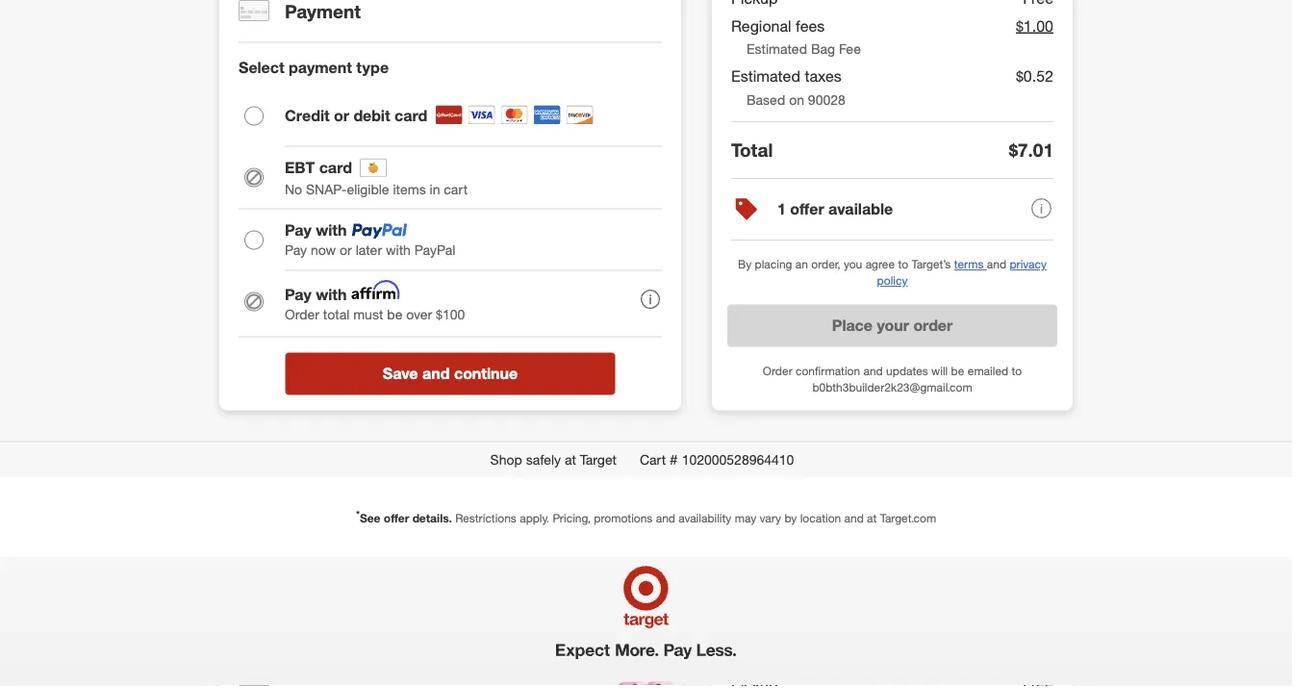 Task type: vqa. For each thing, say whether or not it's contained in the screenshot.
topmost all
no



Task type: locate. For each thing, give the bounding box(es) containing it.
to up policy
[[899, 257, 909, 272]]

with up total at the left top of the page
[[316, 285, 347, 304]]

placing
[[755, 257, 793, 272]]

1 offer available
[[778, 200, 893, 219]]

pay
[[285, 221, 312, 240], [285, 241, 307, 258], [285, 285, 312, 304]]

$7.01
[[1009, 139, 1054, 161]]

emailed
[[968, 363, 1009, 378]]

1 vertical spatial pay
[[285, 241, 307, 258]]

1 offer available button
[[732, 179, 1054, 241]]

at right 'safely'
[[565, 451, 576, 468]]

1 pay from the top
[[285, 221, 312, 240]]

0 vertical spatial estimated
[[747, 41, 808, 57]]

to
[[899, 257, 909, 272], [1012, 363, 1022, 378]]

card
[[395, 107, 428, 125], [319, 159, 352, 177]]

0 horizontal spatial order
[[285, 305, 320, 322]]

cart # 102000528964410
[[640, 451, 794, 468]]

save and continue button
[[285, 353, 616, 395]]

estimated bag fee
[[747, 41, 861, 57]]

cart
[[640, 451, 666, 468]]

or right now
[[340, 241, 352, 258]]

regional
[[732, 16, 792, 35]]

and inside button
[[423, 365, 450, 383]]

pay with up now
[[285, 221, 347, 240]]

estimated taxes
[[732, 67, 842, 86]]

1 horizontal spatial at
[[867, 511, 877, 525]]

and
[[987, 257, 1007, 272], [864, 363, 883, 378], [423, 365, 450, 383], [656, 511, 676, 525], [845, 511, 864, 525]]

card up snap-
[[319, 159, 352, 177]]

order left confirmation
[[763, 363, 793, 378]]

with
[[316, 221, 347, 240], [386, 241, 411, 258], [316, 285, 347, 304]]

0 vertical spatial to
[[899, 257, 909, 272]]

$1.00
[[1016, 16, 1054, 35]]

paypal
[[415, 241, 456, 258]]

order inside order confirmation and updates will be emailed to b0bth3builder2k23@gmail.com
[[763, 363, 793, 378]]

with up now
[[316, 221, 347, 240]]

pay up now
[[285, 221, 312, 240]]

0 horizontal spatial be
[[387, 305, 403, 322]]

0 horizontal spatial card
[[319, 159, 352, 177]]

place
[[832, 316, 873, 335]]

target: expect more. pay less. image
[[376, 557, 917, 686]]

and right "terms"
[[987, 257, 1007, 272]]

1 horizontal spatial card
[[395, 107, 428, 125]]

1 horizontal spatial order
[[763, 363, 793, 378]]

1 vertical spatial at
[[867, 511, 877, 525]]

policy
[[877, 274, 908, 288]]

0 vertical spatial be
[[387, 305, 403, 322]]

1 vertical spatial to
[[1012, 363, 1022, 378]]

estimated for estimated taxes
[[732, 67, 801, 86]]

0 vertical spatial offer
[[791, 200, 825, 219]]

1 vertical spatial be
[[952, 363, 965, 378]]

order total must be over $100
[[285, 305, 465, 322]]

1 horizontal spatial be
[[952, 363, 965, 378]]

1 horizontal spatial to
[[1012, 363, 1022, 378]]

order,
[[812, 257, 841, 272]]

102000528964410
[[682, 451, 794, 468]]

estimated down regional fees
[[747, 41, 808, 57]]

at left target.com
[[867, 511, 877, 525]]

and left availability
[[656, 511, 676, 525]]

1 vertical spatial pay with
[[285, 285, 347, 304]]

pay now or later with paypal
[[285, 241, 456, 258]]

ebt
[[285, 159, 315, 177]]

type
[[356, 58, 389, 77]]

0 vertical spatial or
[[334, 107, 349, 125]]

2 vertical spatial pay
[[285, 285, 312, 304]]

offer right see
[[384, 511, 409, 525]]

payment
[[289, 58, 352, 77]]

3 pay from the top
[[285, 285, 312, 304]]

0 vertical spatial pay with
[[285, 221, 347, 240]]

be left 'over'
[[387, 305, 403, 322]]

bag
[[811, 41, 836, 57]]

total
[[323, 305, 350, 322]]

target
[[580, 451, 617, 468]]

promotions
[[594, 511, 653, 525]]

#
[[670, 451, 678, 468]]

and up b0bth3builder2k23@gmail.com
[[864, 363, 883, 378]]

vary
[[760, 511, 782, 525]]

b0bth3builder2k23@gmail.com
[[813, 380, 973, 394]]

fee
[[839, 41, 861, 57]]

based on 90028
[[747, 91, 846, 108]]

order left total at the left top of the page
[[285, 305, 320, 322]]

be right will
[[952, 363, 965, 378]]

restrictions
[[455, 511, 517, 525]]

0 vertical spatial pay
[[285, 221, 312, 240]]

and right location
[[845, 511, 864, 525]]

pay with up total at the left top of the page
[[285, 285, 347, 304]]

card right debit
[[395, 107, 428, 125]]

estimated
[[747, 41, 808, 57], [732, 67, 801, 86]]

or
[[334, 107, 349, 125], [340, 241, 352, 258]]

order for order total must be over $100
[[285, 305, 320, 322]]

your
[[877, 316, 910, 335]]

0 horizontal spatial at
[[565, 451, 576, 468]]

0 vertical spatial order
[[285, 305, 320, 322]]

pay with
[[285, 221, 347, 240], [285, 285, 347, 304]]

affirm image
[[347, 280, 405, 299]]

confirmation
[[796, 363, 861, 378]]

or left debit
[[334, 107, 349, 125]]

pay right pay with affirm option
[[285, 285, 312, 304]]

0 horizontal spatial offer
[[384, 511, 409, 525]]

1 horizontal spatial offer
[[791, 200, 825, 219]]

2 pay from the top
[[285, 241, 307, 258]]

$1.00 button
[[1016, 12, 1054, 40]]

Add EBT card radio
[[244, 168, 264, 187]]

1 vertical spatial offer
[[384, 511, 409, 525]]

offer inside button
[[791, 200, 825, 219]]

at
[[565, 451, 576, 468], [867, 511, 877, 525]]

taxes
[[805, 67, 842, 86]]

save and continue
[[383, 365, 518, 383]]

pricing,
[[553, 511, 591, 525]]

to right the "emailed"
[[1012, 363, 1022, 378]]

must
[[353, 305, 383, 322]]

regional fees
[[732, 16, 825, 35]]

updates
[[887, 363, 929, 378]]

1 vertical spatial estimated
[[732, 67, 801, 86]]

estimated up based
[[732, 67, 801, 86]]

with right later
[[386, 241, 411, 258]]

Pay with Affirm radio
[[244, 292, 264, 312]]

offer right 1
[[791, 200, 825, 219]]

Credit or debit card radio
[[244, 107, 264, 126]]

1 vertical spatial order
[[763, 363, 793, 378]]

and right save
[[423, 365, 450, 383]]

now
[[311, 241, 336, 258]]

pay left now
[[285, 241, 307, 258]]



Task type: describe. For each thing, give the bounding box(es) containing it.
select
[[239, 58, 284, 77]]

affirm image
[[352, 287, 396, 299]]

shop
[[491, 451, 522, 468]]

offer inside * see offer details. restrictions apply. pricing, promotions and availability may vary by location and at target.com
[[384, 511, 409, 525]]

location
[[801, 511, 841, 525]]

to inside order confirmation and updates will be emailed to b0bth3builder2k23@gmail.com
[[1012, 363, 1022, 378]]

total
[[732, 139, 773, 161]]

will
[[932, 363, 948, 378]]

* see offer details. restrictions apply. pricing, promotions and availability may vary by location and at target.com
[[356, 508, 937, 525]]

save
[[383, 365, 418, 383]]

based
[[747, 91, 786, 108]]

0 horizontal spatial to
[[899, 257, 909, 272]]

eligible
[[347, 181, 389, 198]]

privacy policy
[[877, 257, 1047, 288]]

terms link
[[955, 257, 987, 272]]

see
[[360, 511, 381, 525]]

an
[[796, 257, 808, 272]]

Pay with PayPal radio
[[244, 231, 264, 250]]

order for order confirmation and updates will be emailed to b0bth3builder2k23@gmail.com
[[763, 363, 793, 378]]

$100
[[436, 305, 465, 322]]

over
[[406, 305, 432, 322]]

1 vertical spatial or
[[340, 241, 352, 258]]

*
[[356, 508, 360, 520]]

privacy policy link
[[877, 257, 1047, 288]]

1 vertical spatial card
[[319, 159, 352, 177]]

agree
[[866, 257, 895, 272]]

1
[[778, 200, 786, 219]]

90028
[[808, 91, 846, 108]]

be inside order confirmation and updates will be emailed to b0bth3builder2k23@gmail.com
[[952, 363, 965, 378]]

shop safely at target
[[491, 451, 617, 468]]

terms
[[955, 257, 984, 272]]

safely
[[526, 451, 561, 468]]

credit or debit card
[[285, 107, 428, 125]]

available
[[829, 200, 893, 219]]

snap-
[[306, 181, 347, 198]]

by
[[785, 511, 797, 525]]

payment
[[285, 0, 361, 22]]

estimated for estimated bag fee
[[747, 41, 808, 57]]

credit
[[285, 107, 330, 125]]

2 vertical spatial with
[[316, 285, 347, 304]]

order confirmation and updates will be emailed to b0bth3builder2k23@gmail.com
[[763, 363, 1022, 394]]

apply.
[[520, 511, 550, 525]]

$0.52
[[1016, 67, 1054, 86]]

select payment type
[[239, 58, 389, 77]]

place your order button
[[728, 305, 1058, 347]]

items
[[393, 181, 426, 198]]

0 vertical spatial with
[[316, 221, 347, 240]]

place your order
[[832, 316, 953, 335]]

privacy
[[1010, 257, 1047, 272]]

1 pay with from the top
[[285, 221, 347, 240]]

target's
[[912, 257, 951, 272]]

order
[[914, 316, 953, 335]]

no
[[285, 181, 302, 198]]

you
[[844, 257, 863, 272]]

availability
[[679, 511, 732, 525]]

on
[[789, 91, 805, 108]]

debit
[[354, 107, 390, 125]]

fees
[[796, 16, 825, 35]]

0 vertical spatial card
[[395, 107, 428, 125]]

target.com
[[880, 511, 937, 525]]

no snap-eligible items in cart
[[285, 181, 468, 198]]

at inside * see offer details. restrictions apply. pricing, promotions and availability may vary by location and at target.com
[[867, 511, 877, 525]]

by placing an order, you agree to target's terms and
[[738, 257, 1010, 272]]

cart
[[444, 181, 468, 198]]

by
[[738, 257, 752, 272]]

in
[[430, 181, 440, 198]]

1 vertical spatial with
[[386, 241, 411, 258]]

ebt card
[[285, 159, 352, 177]]

later
[[356, 241, 382, 258]]

continue
[[454, 365, 518, 383]]

and inside order confirmation and updates will be emailed to b0bth3builder2k23@gmail.com
[[864, 363, 883, 378]]

may
[[735, 511, 757, 525]]

2 pay with from the top
[[285, 285, 347, 304]]

0 vertical spatial at
[[565, 451, 576, 468]]

details.
[[413, 511, 452, 525]]



